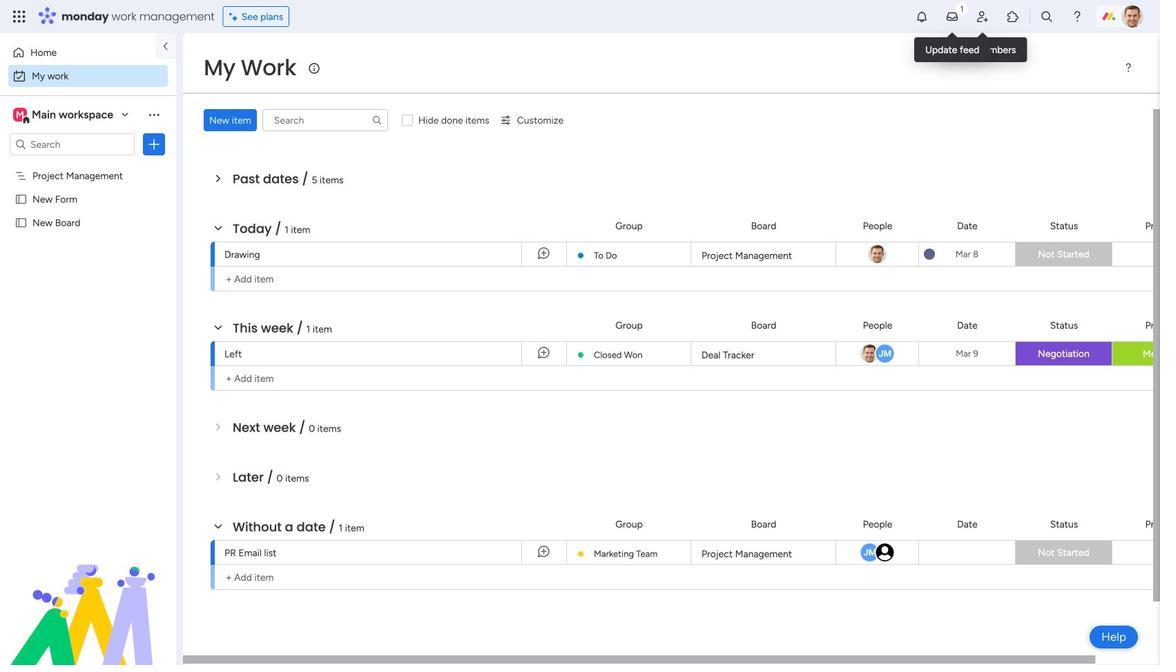 Task type: locate. For each thing, give the bounding box(es) containing it.
Search in workspace field
[[29, 136, 115, 152]]

Filter dashboard by text search field
[[262, 109, 388, 131]]

option
[[8, 41, 147, 64], [8, 65, 168, 87], [0, 163, 176, 166]]

workspace selection element
[[13, 106, 115, 124]]

public board image
[[15, 193, 28, 206]]

1 vertical spatial option
[[8, 65, 168, 87]]

menu image
[[1123, 62, 1134, 73]]

2 vertical spatial option
[[0, 163, 176, 166]]

update feed image
[[946, 10, 960, 23]]

jeremy miller image
[[860, 542, 881, 563]]

lottie animation image
[[0, 526, 176, 665]]

None search field
[[262, 109, 388, 131]]

help image
[[1071, 10, 1085, 23]]

search everything image
[[1041, 10, 1054, 23]]

list box
[[0, 161, 176, 421]]

workspace image
[[13, 107, 27, 122]]



Task type: describe. For each thing, give the bounding box(es) containing it.
select product image
[[12, 10, 26, 23]]

workspace options image
[[147, 108, 161, 121]]

see plans image
[[229, 9, 242, 24]]

monday marketplace image
[[1007, 10, 1020, 23]]

1 image
[[956, 1, 969, 16]]

invite members image
[[976, 10, 990, 23]]

public board image
[[15, 216, 28, 229]]

rubyanndersson@gmail.com image
[[875, 542, 896, 563]]

lottie animation element
[[0, 526, 176, 665]]

terry turtle image
[[1122, 6, 1144, 28]]

search image
[[372, 115, 383, 126]]

notifications image
[[915, 10, 929, 23]]

0 vertical spatial option
[[8, 41, 147, 64]]

options image
[[147, 137, 161, 151]]



Task type: vqa. For each thing, say whether or not it's contained in the screenshot.
Options image
yes



